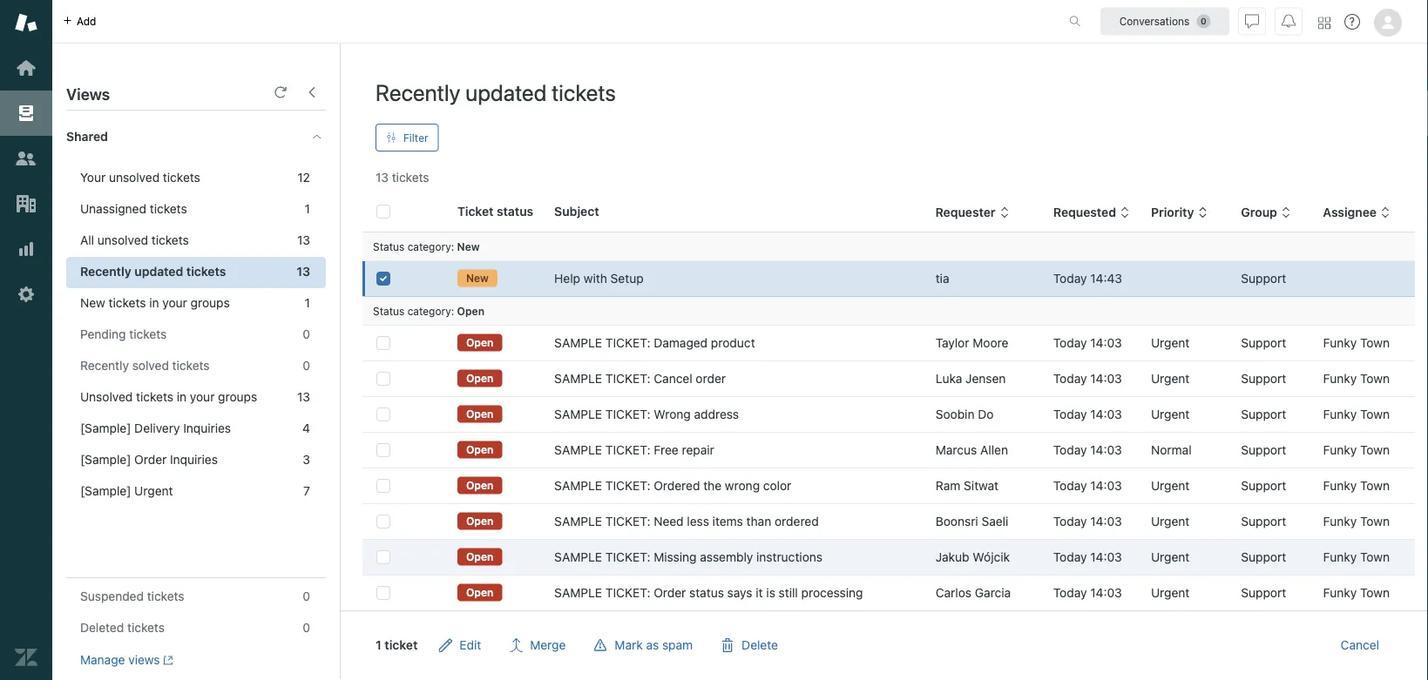 Task type: vqa. For each thing, say whether or not it's contained in the screenshot.


Task type: locate. For each thing, give the bounding box(es) containing it.
views image
[[15, 102, 37, 125]]

ticket: down sample ticket: free repair link at bottom
[[606, 479, 651, 493]]

6 today 14:03 from the top
[[1054, 515, 1122, 529]]

6 funky town from the top
[[1324, 515, 1390, 529]]

tia
[[936, 272, 950, 286]]

1 [sample] from the top
[[80, 421, 131, 436]]

1 vertical spatial unsolved
[[97, 233, 148, 248]]

5 funky town from the top
[[1324, 479, 1390, 493]]

8 14:03 from the top
[[1091, 586, 1122, 601]]

1 category: from the top
[[408, 241, 454, 253]]

14:03 for jensen
[[1091, 372, 1122, 386]]

row containing sample ticket: ordered the wrong color
[[363, 468, 1415, 504]]

cancel inside button
[[1341, 638, 1380, 653]]

support for moore
[[1241, 336, 1287, 350]]

unsolved down unassigned
[[97, 233, 148, 248]]

2 14:03 from the top
[[1091, 372, 1122, 386]]

town for wójcik
[[1361, 550, 1390, 565]]

open for sample ticket: need less items than ordered
[[466, 515, 494, 528]]

0 horizontal spatial order
[[134, 453, 167, 467]]

organizations image
[[15, 193, 37, 215]]

get started image
[[15, 57, 37, 79]]

7 sample from the top
[[554, 550, 602, 565]]

manage views link
[[80, 653, 173, 669]]

3 town from the top
[[1361, 407, 1390, 422]]

assignee button
[[1324, 205, 1391, 221]]

order down [sample] delivery inquiries
[[134, 453, 167, 467]]

13 for recently updated tickets
[[297, 265, 310, 279]]

[sample] urgent
[[80, 484, 173, 499]]

1 town from the top
[[1361, 336, 1390, 350]]

shared
[[66, 129, 108, 144]]

1 for unassigned tickets
[[305, 202, 310, 216]]

3
[[303, 453, 310, 467]]

support for sitwat
[[1241, 479, 1287, 493]]

0 vertical spatial recently updated tickets
[[376, 79, 616, 105]]

0 horizontal spatial your
[[162, 296, 187, 310]]

refresh views pane image
[[274, 85, 288, 99]]

status left says
[[690, 586, 724, 601]]

category: for new
[[408, 241, 454, 253]]

1 horizontal spatial your
[[190, 390, 215, 404]]

1 vertical spatial new
[[466, 272, 489, 284]]

13 for unsolved tickets in your groups
[[297, 390, 310, 404]]

14:03
[[1091, 336, 1122, 350], [1091, 372, 1122, 386], [1091, 407, 1122, 422], [1091, 443, 1122, 458], [1091, 479, 1122, 493], [1091, 515, 1122, 529], [1091, 550, 1122, 565], [1091, 586, 1122, 601]]

new inside row
[[466, 272, 489, 284]]

0 horizontal spatial recently updated tickets
[[80, 265, 226, 279]]

ordered
[[654, 479, 700, 493]]

1 funky town from the top
[[1324, 336, 1390, 350]]

in up pending tickets
[[149, 296, 159, 310]]

2 row from the top
[[363, 326, 1415, 361]]

priority
[[1151, 205, 1194, 220]]

deleted
[[80, 621, 124, 635]]

5 row from the top
[[363, 433, 1415, 468]]

today for marcus allen
[[1054, 443, 1087, 458]]

8 funky from the top
[[1324, 586, 1357, 601]]

unassigned
[[80, 202, 146, 216]]

funky for boonsri saeli
[[1324, 515, 1357, 529]]

13
[[376, 170, 389, 185], [297, 233, 310, 248], [297, 265, 310, 279], [297, 390, 310, 404]]

6 sample from the top
[[554, 515, 602, 529]]

9 support from the top
[[1241, 586, 1287, 601]]

1 vertical spatial cancel
[[1341, 638, 1380, 653]]

2 vertical spatial new
[[80, 296, 105, 310]]

2 ticket: from the top
[[606, 372, 651, 386]]

open for sample ticket: cancel order
[[466, 372, 494, 385]]

today for luka jensen
[[1054, 372, 1087, 386]]

8 today from the top
[[1054, 550, 1087, 565]]

your
[[80, 170, 106, 185]]

your up [sample] delivery inquiries
[[190, 390, 215, 404]]

1 ticket
[[376, 638, 418, 653]]

today 14:43
[[1054, 272, 1123, 286]]

4 today 14:03 from the top
[[1054, 443, 1122, 458]]

repair
[[682, 443, 715, 458]]

row containing sample ticket: wrong address
[[363, 397, 1415, 433]]

funky town
[[1324, 336, 1390, 350], [1324, 372, 1390, 386], [1324, 407, 1390, 422], [1324, 443, 1390, 458], [1324, 479, 1390, 493], [1324, 515, 1390, 529], [1324, 550, 1390, 565], [1324, 586, 1390, 601]]

1 vertical spatial groups
[[218, 390, 257, 404]]

0 for deleted tickets
[[303, 621, 310, 635]]

status right ticket
[[497, 204, 534, 219]]

0 vertical spatial updated
[[466, 79, 547, 105]]

1 horizontal spatial cancel
[[1341, 638, 1380, 653]]

order down missing
[[654, 586, 686, 601]]

inquiries for [sample] order inquiries
[[170, 453, 218, 467]]

5 today 14:03 from the top
[[1054, 479, 1122, 493]]

1 horizontal spatial order
[[654, 586, 686, 601]]

new tickets in your groups
[[80, 296, 230, 310]]

status for status category: open
[[373, 305, 405, 317]]

7 funky from the top
[[1324, 550, 1357, 565]]

edit
[[460, 638, 481, 653]]

0 vertical spatial 1
[[305, 202, 310, 216]]

ticket:
[[606, 336, 651, 350], [606, 372, 651, 386], [606, 407, 651, 422], [606, 443, 651, 458], [606, 479, 651, 493], [606, 515, 651, 529], [606, 550, 651, 565], [606, 586, 651, 601]]

status down the 13 tickets
[[373, 241, 405, 253]]

0
[[303, 327, 310, 342], [303, 359, 310, 373], [303, 590, 310, 604], [303, 621, 310, 635]]

0 vertical spatial new
[[457, 241, 480, 253]]

ticket: for ordered
[[606, 479, 651, 493]]

8 ticket: from the top
[[606, 586, 651, 601]]

category: down status category: new
[[408, 305, 454, 317]]

2 vertical spatial [sample]
[[80, 484, 131, 499]]

[sample] down [sample] order inquiries
[[80, 484, 131, 499]]

ticket: up sample ticket: wrong address
[[606, 372, 651, 386]]

requested
[[1054, 205, 1117, 220]]

12
[[298, 170, 310, 185]]

0 vertical spatial status
[[497, 204, 534, 219]]

recently for 13
[[80, 265, 131, 279]]

14:03 for allen
[[1091, 443, 1122, 458]]

ticket: left need
[[606, 515, 651, 529]]

6 town from the top
[[1361, 515, 1390, 529]]

ticket: up sample ticket: free repair
[[606, 407, 651, 422]]

mark
[[615, 638, 643, 653]]

1 vertical spatial order
[[654, 586, 686, 601]]

[sample] for [sample] delivery inquiries
[[80, 421, 131, 436]]

0 vertical spatial in
[[149, 296, 159, 310]]

1 sample from the top
[[554, 336, 602, 350]]

ram
[[936, 479, 961, 493]]

0 vertical spatial your
[[162, 296, 187, 310]]

[sample] up [sample] urgent
[[80, 453, 131, 467]]

with
[[584, 272, 607, 286]]

7 14:03 from the top
[[1091, 550, 1122, 565]]

today 14:03 for saeli
[[1054, 515, 1122, 529]]

funky for jakub wójcik
[[1324, 550, 1357, 565]]

3 sample from the top
[[554, 407, 602, 422]]

4 funky town from the top
[[1324, 443, 1390, 458]]

zendesk products image
[[1319, 17, 1331, 29]]

4 0 from the top
[[303, 621, 310, 635]]

status
[[497, 204, 534, 219], [690, 586, 724, 601]]

2 category: from the top
[[408, 305, 454, 317]]

new up pending
[[80, 296, 105, 310]]

1 vertical spatial inquiries
[[170, 453, 218, 467]]

6 today from the top
[[1054, 479, 1087, 493]]

14:03 for saeli
[[1091, 515, 1122, 529]]

ticket: for wrong
[[606, 407, 651, 422]]

1 vertical spatial status
[[373, 305, 405, 317]]

0 horizontal spatial cancel
[[654, 372, 693, 386]]

jensen
[[966, 372, 1006, 386]]

[sample]
[[80, 421, 131, 436], [80, 453, 131, 467], [80, 484, 131, 499]]

1 vertical spatial category:
[[408, 305, 454, 317]]

1 vertical spatial in
[[177, 390, 187, 404]]

3 today from the top
[[1054, 372, 1087, 386]]

1 horizontal spatial in
[[177, 390, 187, 404]]

today for tia
[[1054, 272, 1087, 286]]

instructions
[[757, 550, 823, 565]]

4 ticket: from the top
[[606, 443, 651, 458]]

7 row from the top
[[363, 504, 1415, 540]]

taylor
[[936, 336, 970, 350]]

the
[[704, 479, 722, 493]]

6 support from the top
[[1241, 479, 1287, 493]]

6 row from the top
[[363, 468, 1415, 504]]

new
[[457, 241, 480, 253], [466, 272, 489, 284], [80, 296, 105, 310]]

zendesk image
[[15, 647, 37, 669]]

7 today from the top
[[1054, 515, 1087, 529]]

town for sitwat
[[1361, 479, 1390, 493]]

inquiries down unsolved tickets in your groups
[[183, 421, 231, 436]]

urgent
[[1151, 336, 1190, 350], [1151, 372, 1190, 386], [1151, 407, 1190, 422], [1151, 479, 1190, 493], [134, 484, 173, 499], [1151, 515, 1190, 529], [1151, 550, 1190, 565], [1151, 586, 1190, 601]]

ticket: up sample ticket: cancel order on the bottom of the page
[[606, 336, 651, 350]]

pending tickets
[[80, 327, 167, 342]]

2 [sample] from the top
[[80, 453, 131, 467]]

sample for sample ticket: wrong address
[[554, 407, 602, 422]]

as
[[646, 638, 659, 653]]

normal
[[1151, 443, 1192, 458]]

deleted tickets
[[80, 621, 165, 635]]

8 town from the top
[[1361, 586, 1390, 601]]

1 vertical spatial recently updated tickets
[[80, 265, 226, 279]]

missing
[[654, 550, 697, 565]]

wójcik
[[973, 550, 1010, 565]]

3 [sample] from the top
[[80, 484, 131, 499]]

2 town from the top
[[1361, 372, 1390, 386]]

1 for new tickets in your groups
[[305, 296, 310, 310]]

row
[[363, 261, 1415, 297], [363, 326, 1415, 361], [363, 361, 1415, 397], [363, 397, 1415, 433], [363, 433, 1415, 468], [363, 468, 1415, 504], [363, 504, 1415, 540], [363, 540, 1415, 576], [363, 576, 1415, 611], [363, 611, 1415, 647]]

1 row from the top
[[363, 261, 1415, 297]]

less
[[687, 515, 709, 529]]

9 today from the top
[[1054, 586, 1087, 601]]

recently updated tickets
[[376, 79, 616, 105], [80, 265, 226, 279]]

priority button
[[1151, 205, 1208, 221]]

0 vertical spatial groups
[[191, 296, 230, 310]]

notifications image
[[1282, 14, 1296, 28]]

8 row from the top
[[363, 540, 1415, 576]]

4 row from the top
[[363, 397, 1415, 433]]

7 support from the top
[[1241, 515, 1287, 529]]

0 vertical spatial inquiries
[[183, 421, 231, 436]]

row containing sample ticket: cancel order
[[363, 361, 1415, 397]]

4
[[303, 421, 310, 436]]

3 funky town from the top
[[1324, 407, 1390, 422]]

open for sample ticket: ordered the wrong color
[[466, 480, 494, 492]]

0 horizontal spatial updated
[[135, 265, 183, 279]]

customers image
[[15, 147, 37, 170]]

shared heading
[[52, 111, 340, 163]]

0 vertical spatial cancel
[[654, 372, 693, 386]]

unsolved up 'unassigned tickets'
[[109, 170, 160, 185]]

5 ticket: from the top
[[606, 479, 651, 493]]

4 sample from the top
[[554, 443, 602, 458]]

2 sample from the top
[[554, 372, 602, 386]]

14:03 for moore
[[1091, 336, 1122, 350]]

sample for sample ticket: need less items than ordered
[[554, 515, 602, 529]]

7 ticket: from the top
[[606, 550, 651, 565]]

still
[[779, 586, 798, 601]]

cancel
[[654, 372, 693, 386], [1341, 638, 1380, 653]]

do
[[978, 407, 994, 422]]

open for sample ticket: free repair
[[466, 444, 494, 456]]

8 funky town from the top
[[1324, 586, 1390, 601]]

1 vertical spatial updated
[[135, 265, 183, 279]]

ticket: for free
[[606, 443, 651, 458]]

9 row from the top
[[363, 576, 1415, 611]]

3 14:03 from the top
[[1091, 407, 1122, 422]]

sitwat
[[964, 479, 999, 493]]

0 vertical spatial status
[[373, 241, 405, 253]]

2 vertical spatial recently
[[80, 359, 129, 373]]

collapse views pane image
[[305, 85, 319, 99]]

2 0 from the top
[[303, 359, 310, 373]]

8 today 14:03 from the top
[[1054, 586, 1122, 601]]

open
[[457, 305, 485, 317], [466, 337, 494, 349], [466, 372, 494, 385], [466, 408, 494, 420], [466, 444, 494, 456], [466, 480, 494, 492], [466, 515, 494, 528], [466, 551, 494, 563], [466, 587, 494, 599]]

free
[[654, 443, 679, 458]]

0 vertical spatial unsolved
[[109, 170, 160, 185]]

1 horizontal spatial status
[[690, 586, 724, 601]]

recently down all
[[80, 265, 131, 279]]

2 today from the top
[[1054, 336, 1087, 350]]

funky town for marcus allen
[[1324, 443, 1390, 458]]

2 status from the top
[[373, 305, 405, 317]]

2 vertical spatial 1
[[376, 638, 382, 653]]

4 funky from the top
[[1324, 443, 1357, 458]]

sample ticket: ordered the wrong color link
[[554, 478, 792, 495]]

1 horizontal spatial updated
[[466, 79, 547, 105]]

13 tickets
[[376, 170, 429, 185]]

recently up filter
[[376, 79, 461, 105]]

recently
[[376, 79, 461, 105], [80, 265, 131, 279], [80, 359, 129, 373]]

1 status from the top
[[373, 241, 405, 253]]

in for new
[[149, 296, 159, 310]]

inquiries for [sample] delivery inquiries
[[183, 421, 231, 436]]

ticket: up 'mark'
[[606, 586, 651, 601]]

10 row from the top
[[363, 611, 1415, 647]]

your up pending tickets
[[162, 296, 187, 310]]

new up status category: open
[[466, 272, 489, 284]]

get help image
[[1345, 14, 1361, 30]]

row containing help with setup
[[363, 261, 1415, 297]]

0 vertical spatial category:
[[408, 241, 454, 253]]

tickets
[[552, 79, 616, 105], [163, 170, 200, 185], [392, 170, 429, 185], [150, 202, 187, 216], [152, 233, 189, 248], [186, 265, 226, 279], [109, 296, 146, 310], [129, 327, 167, 342], [172, 359, 210, 373], [136, 390, 173, 404], [147, 590, 184, 604], [127, 621, 165, 635]]

inquiries down delivery
[[170, 453, 218, 467]]

today for boonsri saeli
[[1054, 515, 1087, 529]]

0 for pending tickets
[[303, 327, 310, 342]]

6 ticket: from the top
[[606, 515, 651, 529]]

allen
[[981, 443, 1008, 458]]

ticket: for damaged
[[606, 336, 651, 350]]

all unsolved tickets
[[80, 233, 189, 248]]

3 ticket: from the top
[[606, 407, 651, 422]]

1 vertical spatial recently
[[80, 265, 131, 279]]

5 funky from the top
[[1324, 479, 1357, 493]]

sample ticket: missing assembly instructions link
[[554, 549, 823, 567]]

3 support from the top
[[1241, 372, 1287, 386]]

1 today 14:03 from the top
[[1054, 336, 1122, 350]]

6 14:03 from the top
[[1091, 515, 1122, 529]]

new down ticket
[[457, 241, 480, 253]]

sample for sample ticket: ordered the wrong color
[[554, 479, 602, 493]]

8 support from the top
[[1241, 550, 1287, 565]]

2 funky from the top
[[1324, 372, 1357, 386]]

sample ticket: order status says it is still processing
[[554, 586, 863, 601]]

ticket: for need
[[606, 515, 651, 529]]

town
[[1361, 336, 1390, 350], [1361, 372, 1390, 386], [1361, 407, 1390, 422], [1361, 443, 1390, 458], [1361, 479, 1390, 493], [1361, 515, 1390, 529], [1361, 550, 1390, 565], [1361, 586, 1390, 601]]

5 today from the top
[[1054, 443, 1087, 458]]

funky town for ram sitwat
[[1324, 479, 1390, 493]]

status down status category: new
[[373, 305, 405, 317]]

in up delivery
[[177, 390, 187, 404]]

0 vertical spatial [sample]
[[80, 421, 131, 436]]

0 vertical spatial order
[[134, 453, 167, 467]]

all
[[80, 233, 94, 248]]

recently solved tickets
[[80, 359, 210, 373]]

6 funky from the top
[[1324, 515, 1357, 529]]

1 0 from the top
[[303, 327, 310, 342]]

today 14:03 for wójcik
[[1054, 550, 1122, 565]]

7 today 14:03 from the top
[[1054, 550, 1122, 565]]

1 funky from the top
[[1324, 336, 1357, 350]]

1 today from the top
[[1054, 272, 1087, 286]]

8 sample from the top
[[554, 586, 602, 601]]

sample ticket: missing assembly instructions
[[554, 550, 823, 565]]

7 funky town from the top
[[1324, 550, 1390, 565]]

today for ram sitwat
[[1054, 479, 1087, 493]]

support for jensen
[[1241, 372, 1287, 386]]

1 vertical spatial status
[[690, 586, 724, 601]]

14:03 for garcia
[[1091, 586, 1122, 601]]

5 sample from the top
[[554, 479, 602, 493]]

4 14:03 from the top
[[1091, 443, 1122, 458]]

7 town from the top
[[1361, 550, 1390, 565]]

ticket: left missing
[[606, 550, 651, 565]]

address
[[694, 407, 739, 422]]

row containing sample ticket: free repair
[[363, 433, 1415, 468]]

sample ticket: need less items than ordered link
[[554, 513, 819, 531]]

sample for sample ticket: order status says it is still processing
[[554, 586, 602, 601]]

1 14:03 from the top
[[1091, 336, 1122, 350]]

0 horizontal spatial status
[[497, 204, 534, 219]]

2 support from the top
[[1241, 336, 1287, 350]]

5 14:03 from the top
[[1091, 479, 1122, 493]]

category: up status category: open
[[408, 241, 454, 253]]

4 town from the top
[[1361, 443, 1390, 458]]

garcia
[[975, 586, 1011, 601]]

jakub
[[936, 550, 970, 565]]

2 today 14:03 from the top
[[1054, 372, 1122, 386]]

sample ticket: wrong address
[[554, 407, 739, 422]]

town for saeli
[[1361, 515, 1390, 529]]

5 town from the top
[[1361, 479, 1390, 493]]

5 support from the top
[[1241, 443, 1287, 458]]

[sample] down unsolved
[[80, 421, 131, 436]]

town for garcia
[[1361, 586, 1390, 601]]

your for new tickets in your groups
[[162, 296, 187, 310]]

1 vertical spatial [sample]
[[80, 453, 131, 467]]

3 row from the top
[[363, 361, 1415, 397]]

merge button
[[495, 628, 580, 663]]

1 vertical spatial 1
[[305, 296, 310, 310]]

7
[[303, 484, 310, 499]]

ticket: left free
[[606, 443, 651, 458]]

1 vertical spatial your
[[190, 390, 215, 404]]

recently down pending
[[80, 359, 129, 373]]

today 14:03 for allen
[[1054, 443, 1122, 458]]

0 horizontal spatial in
[[149, 296, 159, 310]]

cancel inside row
[[654, 372, 693, 386]]

1 ticket: from the top
[[606, 336, 651, 350]]

2 funky town from the top
[[1324, 372, 1390, 386]]

3 0 from the top
[[303, 590, 310, 604]]



Task type: describe. For each thing, give the bounding box(es) containing it.
0 for suspended tickets
[[303, 590, 310, 604]]

zendesk support image
[[15, 11, 37, 34]]

carlos
[[936, 586, 972, 601]]

sample for sample ticket: cancel order
[[554, 372, 602, 386]]

status category: open
[[373, 305, 485, 317]]

wrong
[[654, 407, 691, 422]]

requested button
[[1054, 205, 1130, 221]]

merge
[[530, 638, 566, 653]]

sample ticket: damaged product
[[554, 336, 755, 350]]

sample ticket: need less items than ordered
[[554, 515, 819, 529]]

requester button
[[936, 205, 1010, 221]]

main element
[[0, 0, 52, 681]]

ram sitwat
[[936, 479, 999, 493]]

color
[[763, 479, 792, 493]]

today for taylor moore
[[1054, 336, 1087, 350]]

groups for new tickets in your groups
[[191, 296, 230, 310]]

setup
[[611, 272, 644, 286]]

filter button
[[376, 124, 439, 152]]

funky for carlos garcia
[[1324, 586, 1357, 601]]

items
[[713, 515, 743, 529]]

ordered
[[775, 515, 819, 529]]

now showing 13 tickets region
[[341, 187, 1429, 681]]

help with setup link
[[554, 270, 644, 288]]

[sample] for [sample] urgent
[[80, 484, 131, 499]]

status inside row
[[690, 586, 724, 601]]

need
[[654, 515, 684, 529]]

sample ticket: free repair
[[554, 443, 715, 458]]

product
[[711, 336, 755, 350]]

3 funky from the top
[[1324, 407, 1357, 422]]

sample ticket: order status says it is still processing link
[[554, 585, 863, 602]]

views
[[66, 85, 110, 103]]

soobin
[[936, 407, 975, 422]]

14:43
[[1091, 272, 1123, 286]]

support for wójcik
[[1241, 550, 1287, 565]]

spam
[[662, 638, 693, 653]]

status for status category: new
[[373, 241, 405, 253]]

town for jensen
[[1361, 372, 1390, 386]]

sample ticket: cancel order link
[[554, 370, 726, 388]]

conversations
[[1120, 15, 1190, 27]]

support for saeli
[[1241, 515, 1287, 529]]

requester
[[936, 205, 996, 220]]

manage
[[80, 653, 125, 668]]

urgent for jakub wójcik
[[1151, 550, 1190, 565]]

add button
[[52, 0, 107, 43]]

urgent for boonsri saeli
[[1151, 515, 1190, 529]]

sample ticket: free repair link
[[554, 442, 715, 459]]

funky for ram sitwat
[[1324, 479, 1357, 493]]

sample for sample ticket: missing assembly instructions
[[554, 550, 602, 565]]

soobin do
[[936, 407, 994, 422]]

4 today from the top
[[1054, 407, 1087, 422]]

funky for taylor moore
[[1324, 336, 1357, 350]]

add
[[77, 15, 96, 27]]

ticket
[[385, 638, 418, 653]]

says
[[728, 586, 753, 601]]

funky town for jakub wójcik
[[1324, 550, 1390, 565]]

processing
[[802, 586, 863, 601]]

recently for 0
[[80, 359, 129, 373]]

ticket: for missing
[[606, 550, 651, 565]]

support for garcia
[[1241, 586, 1287, 601]]

delivery
[[134, 421, 180, 436]]

today 14:03 for jensen
[[1054, 372, 1122, 386]]

new for new
[[466, 272, 489, 284]]

solved
[[132, 359, 169, 373]]

button displays agent's chat status as invisible. image
[[1246, 14, 1259, 28]]

funky town for carlos garcia
[[1324, 586, 1390, 601]]

row containing sample ticket: need less items than ordered
[[363, 504, 1415, 540]]

filter
[[404, 132, 428, 144]]

14:03 for wójcik
[[1091, 550, 1122, 565]]

than
[[747, 515, 772, 529]]

edit button
[[425, 628, 495, 663]]

today 14:03 for moore
[[1054, 336, 1122, 350]]

today 14:03 for sitwat
[[1054, 479, 1122, 493]]

luka
[[936, 372, 963, 386]]

urgent for luka jensen
[[1151, 372, 1190, 386]]

assembly
[[700, 550, 753, 565]]

0 vertical spatial recently
[[376, 79, 461, 105]]

suspended tickets
[[80, 590, 184, 604]]

views
[[128, 653, 160, 668]]

it
[[756, 586, 763, 601]]

unsolved for all
[[97, 233, 148, 248]]

14:03 for sitwat
[[1091, 479, 1122, 493]]

group button
[[1241, 205, 1292, 221]]

1 horizontal spatial recently updated tickets
[[376, 79, 616, 105]]

assignee
[[1324, 205, 1377, 220]]

funky town for taylor moore
[[1324, 336, 1390, 350]]

[sample] for [sample] order inquiries
[[80, 453, 131, 467]]

unsolved for your
[[109, 170, 160, 185]]

ticket: for order
[[606, 586, 651, 601]]

in for unsolved
[[177, 390, 187, 404]]

your for unsolved tickets in your groups
[[190, 390, 215, 404]]

new for new tickets in your groups
[[80, 296, 105, 310]]

delete
[[742, 638, 778, 653]]

luka jensen
[[936, 372, 1006, 386]]

wrong
[[725, 479, 760, 493]]

open for sample ticket: damaged product
[[466, 337, 494, 349]]

(opens in a new tab) image
[[160, 656, 173, 666]]

1 inside region
[[376, 638, 382, 653]]

funky for marcus allen
[[1324, 443, 1357, 458]]

manage views
[[80, 653, 160, 668]]

row containing sample ticket: order status says it is still processing
[[363, 576, 1415, 611]]

order inside row
[[654, 586, 686, 601]]

unsolved tickets in your groups
[[80, 390, 257, 404]]

3 today 14:03 from the top
[[1054, 407, 1122, 422]]

funky town for boonsri saeli
[[1324, 515, 1390, 529]]

urgent for carlos garcia
[[1151, 586, 1190, 601]]

0 for recently solved tickets
[[303, 359, 310, 373]]

row containing sample ticket: missing assembly instructions
[[363, 540, 1415, 576]]

mark as spam
[[615, 638, 693, 653]]

funky town for luka jensen
[[1324, 372, 1390, 386]]

open for sample ticket: order status says it is still processing
[[466, 587, 494, 599]]

town for allen
[[1361, 443, 1390, 458]]

unsolved
[[80, 390, 133, 404]]

help
[[554, 272, 581, 286]]

row containing sample ticket: damaged product
[[363, 326, 1415, 361]]

damaged
[[654, 336, 708, 350]]

admin image
[[15, 283, 37, 306]]

groups for unsolved tickets in your groups
[[218, 390, 257, 404]]

reporting image
[[15, 238, 37, 261]]

is
[[766, 586, 776, 601]]

help with setup
[[554, 272, 644, 286]]

sample ticket: cancel order
[[554, 372, 726, 386]]

pending
[[80, 327, 126, 342]]

today for jakub wójcik
[[1054, 550, 1087, 565]]

your unsolved tickets
[[80, 170, 200, 185]]

sample for sample ticket: free repair
[[554, 443, 602, 458]]

support for allen
[[1241, 443, 1287, 458]]

sample ticket: ordered the wrong color
[[554, 479, 792, 493]]

4 support from the top
[[1241, 407, 1287, 422]]

today for carlos garcia
[[1054, 586, 1087, 601]]

[sample] order inquiries
[[80, 453, 218, 467]]

town for moore
[[1361, 336, 1390, 350]]

13 for all unsolved tickets
[[297, 233, 310, 248]]

ticket: for cancel
[[606, 372, 651, 386]]

1 support from the top
[[1241, 272, 1287, 286]]

moore
[[973, 336, 1009, 350]]

urgent for ram sitwat
[[1151, 479, 1190, 493]]

jakub wójcik
[[936, 550, 1010, 565]]

today 14:03 for garcia
[[1054, 586, 1122, 601]]

sample for sample ticket: damaged product
[[554, 336, 602, 350]]

funky for luka jensen
[[1324, 372, 1357, 386]]

unassigned tickets
[[80, 202, 187, 216]]

urgent for taylor moore
[[1151, 336, 1190, 350]]

category: for open
[[408, 305, 454, 317]]

marcus allen
[[936, 443, 1008, 458]]

status category: new
[[373, 241, 480, 253]]

open for sample ticket: missing assembly instructions
[[466, 551, 494, 563]]

saeli
[[982, 515, 1009, 529]]

ticket
[[458, 204, 494, 219]]



